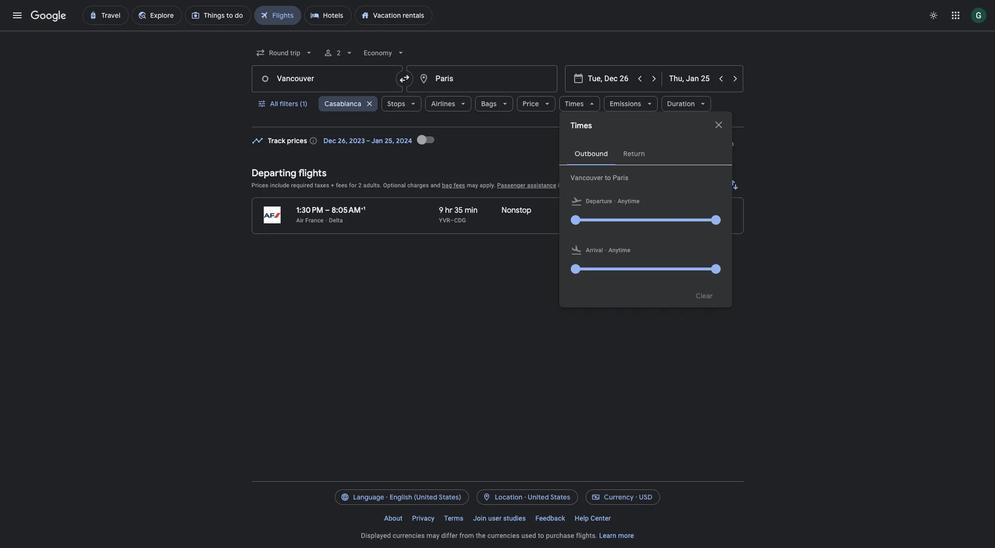 Task type: locate. For each thing, give the bounding box(es) containing it.
+ down adults.
[[361, 205, 364, 212]]

departing flights main content
[[252, 128, 744, 242]]

terms link
[[440, 511, 469, 527]]

2
[[337, 49, 341, 57], [359, 182, 362, 189], [605, 209, 608, 217]]

1 vertical spatial anytime
[[609, 247, 631, 254]]

2 horizontal spatial 2
[[605, 209, 608, 217]]

learn more about tracked prices image
[[309, 137, 318, 145]]

delta
[[329, 217, 343, 224]]

casablanca
[[325, 100, 362, 108]]

1504 US dollars text field
[[681, 206, 705, 215]]

bag fees button
[[442, 182, 466, 189]]

1 vertical spatial to
[[538, 532, 545, 540]]

0 vertical spatial times
[[565, 100, 584, 108]]

join user studies link
[[469, 511, 531, 527]]

1:30 pm – 8:05 am + 1
[[296, 205, 366, 215]]

feedback
[[536, 515, 566, 523]]

bags button
[[476, 92, 513, 115]]

35
[[455, 206, 463, 215]]

fees left for
[[336, 182, 348, 189]]

stops
[[388, 100, 406, 108]]

times down times popup button
[[571, 121, 593, 131]]

may left differ
[[427, 532, 440, 540]]

0 horizontal spatial –
[[325, 206, 330, 215]]

passenger assistance button
[[498, 182, 557, 189]]

privacy link
[[408, 511, 440, 527]]

currencies down join user studies
[[488, 532, 520, 540]]

all filters (1) button
[[252, 92, 315, 115]]

+
[[331, 182, 335, 189], [361, 205, 364, 212]]

emissions
[[610, 100, 642, 108]]

+ right taxes
[[331, 182, 335, 189]]

about link
[[380, 511, 408, 527]]

emissions
[[584, 218, 612, 225]]

2 vertical spatial 2
[[605, 209, 608, 217]]

times inside popup button
[[565, 100, 584, 108]]

price for price graph
[[698, 139, 714, 148]]

track prices
[[268, 137, 307, 145]]

1 horizontal spatial 2
[[359, 182, 362, 189]]

paris
[[613, 174, 629, 182]]

nonstop
[[502, 206, 532, 215]]

flights.
[[576, 532, 598, 540]]

track
[[268, 137, 286, 145]]

1 horizontal spatial price
[[698, 139, 714, 148]]

Arrival time: 8:05 AM on  Wednesday, December 27. text field
[[332, 205, 366, 215]]

1 vertical spatial may
[[427, 532, 440, 540]]

0 vertical spatial may
[[467, 182, 479, 189]]

0 vertical spatial +
[[331, 182, 335, 189]]

privacy
[[412, 515, 435, 523]]

0 vertical spatial anytime
[[618, 198, 640, 205]]

emissions button
[[604, 92, 658, 115]]

taxes
[[315, 182, 330, 189]]

0 vertical spatial price
[[523, 100, 539, 108]]

to
[[605, 174, 612, 182], [538, 532, 545, 540]]

may left apply. on the left top of page
[[467, 182, 479, 189]]

duration button
[[662, 92, 712, 115]]

about
[[384, 515, 403, 523]]

919 kg co 2
[[569, 206, 608, 217]]

price right bags popup button
[[523, 100, 539, 108]]

passenger
[[498, 182, 526, 189]]

kg
[[583, 206, 591, 215]]

price
[[523, 100, 539, 108], [698, 139, 714, 148]]

france
[[306, 217, 324, 224]]

help center
[[575, 515, 611, 523]]

currencies
[[393, 532, 425, 540], [488, 532, 520, 540]]

1
[[364, 205, 366, 212]]

price inside "price graph" button
[[698, 139, 714, 148]]

swap origin and destination. image
[[399, 73, 410, 85]]

times
[[565, 100, 584, 108], [571, 121, 593, 131]]

– up delta
[[325, 206, 330, 215]]

states)
[[439, 493, 462, 502]]

0 horizontal spatial 2
[[337, 49, 341, 57]]

1 horizontal spatial +
[[361, 205, 364, 212]]

0 horizontal spatial +
[[331, 182, 335, 189]]

2 fees from the left
[[454, 182, 466, 189]]

0 vertical spatial 2
[[337, 49, 341, 57]]

1 vertical spatial –
[[451, 217, 455, 224]]

cdg
[[455, 217, 466, 224]]

hr
[[446, 206, 453, 215]]

$1,504
[[681, 206, 705, 215]]

–
[[325, 206, 330, 215], [451, 217, 455, 224]]

times right price popup button
[[565, 100, 584, 108]]

2023 – jan
[[349, 137, 383, 145]]

air france
[[296, 217, 324, 224]]

leaves vancouver international airport at 1:30 pm on tuesday, december 26 and arrives at paris charles de gaulle airport at 8:05 am on wednesday, december 27. element
[[296, 205, 366, 215]]

close dialog image
[[713, 119, 725, 131]]

1 horizontal spatial fees
[[454, 182, 466, 189]]

0 horizontal spatial fees
[[336, 182, 348, 189]]

0 horizontal spatial currencies
[[393, 532, 425, 540]]

price graph button
[[673, 135, 742, 152]]

8:05 am
[[332, 206, 361, 215]]

1 vertical spatial price
[[698, 139, 714, 148]]

1 horizontal spatial –
[[451, 217, 455, 224]]

may inside departing flights main content
[[467, 182, 479, 189]]

1 vertical spatial 2
[[359, 182, 362, 189]]

2 inside popup button
[[337, 49, 341, 57]]

Departure text field
[[588, 66, 633, 92]]

to left paris
[[605, 174, 612, 182]]

price left graph at the right
[[698, 139, 714, 148]]

– down hr
[[451, 217, 455, 224]]

casablanca button
[[319, 92, 378, 115]]

None search field
[[252, 41, 744, 308]]

None text field
[[252, 65, 403, 92], [407, 65, 558, 92], [252, 65, 403, 92], [407, 65, 558, 92]]

departing
[[252, 167, 297, 179]]

to right the used at the bottom right
[[538, 532, 545, 540]]

help
[[575, 515, 589, 523]]

currencies down privacy link
[[393, 532, 425, 540]]

None field
[[252, 44, 318, 62], [360, 44, 409, 62], [252, 44, 318, 62], [360, 44, 409, 62]]

anytime right arrival
[[609, 247, 631, 254]]

bag
[[442, 182, 452, 189]]

fees right bag
[[454, 182, 466, 189]]

0 horizontal spatial price
[[523, 100, 539, 108]]

price graph
[[698, 139, 734, 148]]

prices include required taxes + fees for 2 adults. optional charges and bag fees may apply. passenger assistance
[[252, 182, 557, 189]]

1 horizontal spatial currencies
[[488, 532, 520, 540]]

0 vertical spatial to
[[605, 174, 612, 182]]

purchase
[[546, 532, 575, 540]]

price inside price popup button
[[523, 100, 539, 108]]

terms
[[444, 515, 464, 523]]

more
[[619, 532, 635, 540]]

learn
[[600, 532, 617, 540]]

1 vertical spatial +
[[361, 205, 364, 212]]

anytime
[[618, 198, 640, 205], [609, 247, 631, 254]]

0 horizontal spatial to
[[538, 532, 545, 540]]

include
[[270, 182, 290, 189]]

-
[[570, 218, 571, 225]]

anytime down paris
[[618, 198, 640, 205]]

1 horizontal spatial may
[[467, 182, 479, 189]]

0 vertical spatial –
[[325, 206, 330, 215]]



Task type: describe. For each thing, give the bounding box(es) containing it.
for
[[349, 182, 357, 189]]

Return text field
[[670, 66, 714, 92]]

1 fees from the left
[[336, 182, 348, 189]]

currency
[[604, 493, 634, 502]]

assistance
[[528, 182, 557, 189]]

919
[[569, 206, 581, 215]]

– inside 9 hr 35 min yvr – cdg
[[451, 217, 455, 224]]

min
[[465, 206, 478, 215]]

prices
[[287, 137, 307, 145]]

air
[[296, 217, 304, 224]]

times button
[[560, 92, 601, 115]]

vancouver to paris
[[571, 174, 629, 182]]

2 inside 919 kg co 2
[[605, 209, 608, 217]]

usd
[[640, 493, 653, 502]]

25,
[[385, 137, 395, 145]]

1 currencies from the left
[[393, 532, 425, 540]]

yvr
[[439, 217, 451, 224]]

trip
[[696, 218, 705, 225]]

Departure time: 1:30 PM. text field
[[296, 206, 324, 215]]

anytime for arrival
[[609, 247, 631, 254]]

graph
[[716, 139, 734, 148]]

united states
[[528, 493, 571, 502]]

airlines button
[[426, 92, 472, 115]]

apply.
[[480, 182, 496, 189]]

studies
[[504, 515, 526, 523]]

anytime for departure
[[618, 198, 640, 205]]

-21% emissions
[[570, 218, 612, 225]]

user
[[489, 515, 502, 523]]

21%
[[571, 218, 583, 225]]

join user studies
[[473, 515, 526, 523]]

location
[[495, 493, 523, 502]]

loading results progress bar
[[0, 31, 996, 33]]

none search field containing times
[[252, 41, 744, 308]]

(united
[[414, 493, 438, 502]]

united
[[528, 493, 549, 502]]

differ
[[442, 532, 458, 540]]

departure
[[586, 198, 613, 205]]

and
[[431, 182, 441, 189]]

1 vertical spatial times
[[571, 121, 593, 131]]

used
[[522, 532, 537, 540]]

language
[[353, 493, 385, 502]]

prices
[[252, 182, 269, 189]]

1 horizontal spatial to
[[605, 174, 612, 182]]

feedback link
[[531, 511, 570, 527]]

+ inside 1:30 pm – 8:05 am + 1
[[361, 205, 364, 212]]

english (united states)
[[390, 493, 462, 502]]

join
[[473, 515, 487, 523]]

main menu image
[[12, 10, 23, 21]]

vancouver
[[571, 174, 604, 182]]

bags
[[482, 100, 497, 108]]

– inside 1:30 pm – 8:05 am + 1
[[325, 206, 330, 215]]

nonstop flight. element
[[502, 206, 532, 217]]

co
[[593, 206, 605, 215]]

(1)
[[300, 100, 307, 108]]

2024
[[396, 137, 413, 145]]

from
[[460, 532, 475, 540]]

airlines
[[432, 100, 456, 108]]

states
[[551, 493, 571, 502]]

displayed currencies may differ from the currencies used to purchase flights. learn more
[[361, 532, 635, 540]]

adults.
[[364, 182, 382, 189]]

duration
[[668, 100, 695, 108]]

1:30 pm
[[296, 206, 324, 215]]

dec
[[324, 137, 337, 145]]

center
[[591, 515, 611, 523]]

english
[[390, 493, 413, 502]]

0 horizontal spatial may
[[427, 532, 440, 540]]

find the best price region
[[252, 128, 744, 160]]

departing flights
[[252, 167, 327, 179]]

displayed
[[361, 532, 391, 540]]

arrival
[[586, 247, 603, 254]]

price for price
[[523, 100, 539, 108]]

flight details. leaves vancouver international airport at 1:30 pm on tuesday, december 26 and arrives at paris charles de gaulle airport at 8:05 am on wednesday, december 27. image
[[715, 204, 738, 227]]

help center link
[[570, 511, 616, 527]]

price button
[[517, 92, 556, 115]]

the
[[476, 532, 486, 540]]

change appearance image
[[923, 4, 946, 27]]

2 currencies from the left
[[488, 532, 520, 540]]

total duration 9 hr 35 min. element
[[439, 206, 502, 217]]

all filters (1)
[[270, 100, 307, 108]]

2 button
[[320, 41, 358, 64]]

$1,504 round trip
[[679, 206, 705, 225]]

9
[[439, 206, 444, 215]]

charges
[[408, 182, 429, 189]]

9 hr 35 min yvr – cdg
[[439, 206, 478, 224]]

filters
[[280, 100, 298, 108]]

optional
[[384, 182, 406, 189]]

learn more link
[[600, 532, 635, 540]]

all
[[270, 100, 278, 108]]

required
[[291, 182, 313, 189]]

26,
[[338, 137, 348, 145]]



Task type: vqa. For each thing, say whether or not it's contained in the screenshot.
$75
no



